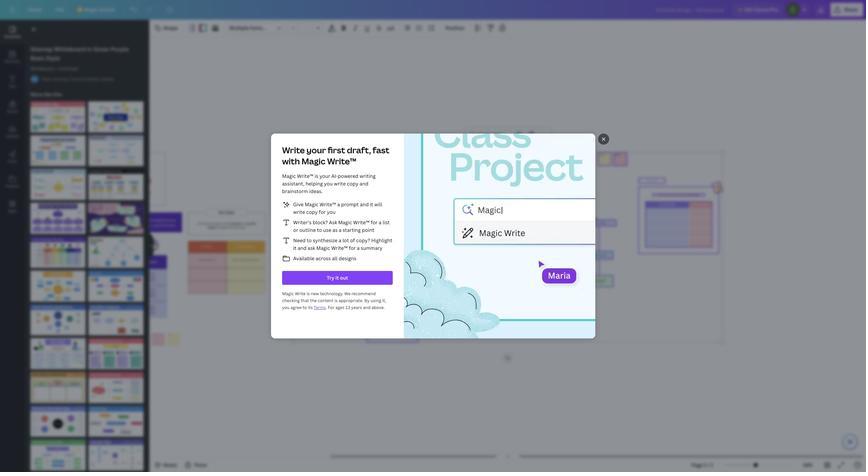 Task type: describe. For each thing, give the bounding box(es) containing it.
get
[[745, 6, 754, 13]]

1 1 from the left
[[705, 462, 707, 468]]

a inside give magic write™ a prompt and it will write copy for you
[[337, 201, 340, 208]]

other
[[317, 239, 322, 242]]

starting
[[343, 227, 361, 233]]

classroom time capsule whiteboard in violet pastel pink mint green style image
[[88, 203, 144, 234]]

or inside writer's block? ask magic write™ for a list or outline to use as a starting point
[[293, 227, 298, 233]]

1 vertical spatial needed
[[249, 259, 255, 261]]

summary
[[361, 245, 383, 251]]

hide image
[[149, 229, 154, 263]]

for
[[328, 305, 335, 310]]

2 when from the top
[[336, 229, 341, 231]]

magic write
[[478, 132, 506, 138]]

need to synthesize a lot of copy? highlight it and ask magic write™ for a summary
[[293, 237, 393, 251]]

project kickoff whiteboard in purple red basic style image
[[30, 169, 86, 200]]

reminders
[[229, 222, 242, 225]]

relationships
[[312, 236, 323, 239]]

ask
[[308, 245, 315, 251]]

draft,
[[347, 144, 371, 156]]

the down show in the bottom left of the page
[[300, 239, 303, 242]]

general stakeholder map team whiteboard in red yellow purple trendy sticker style image
[[88, 372, 144, 403]]

sitemap inside a sitemap is a visual presentation of your
[[314, 192, 323, 195]]

canva creative studio image
[[30, 75, 39, 83]]

write™ inside give magic write™ a prompt and it will write copy for you
[[320, 201, 336, 208]]

elements
[[5, 59, 20, 64]]

write inside write your first draft, fast with magic write™
[[282, 144, 305, 156]]

end
[[658, 193, 662, 196]]

item
[[670, 203, 676, 206]]

view more by canva creative studio button
[[42, 76, 114, 83]]

1 vertical spatial site
[[305, 234, 308, 236]]

it,
[[382, 298, 386, 304]]

by
[[365, 298, 370, 304]]

side panel tab list
[[0, 20, 25, 219]]

let's end the session with reminders or specific support needed from the team.
[[197, 222, 256, 229]]

need
[[293, 237, 306, 244]]

a
[[312, 192, 314, 195]]

2 to from the top
[[300, 231, 302, 234]]

prompt
[[341, 201, 359, 208]]

whiteboard inside 'sitemap whiteboard in green purple basic style'
[[54, 45, 86, 53]]

0 horizontal spatial website
[[344, 231, 351, 234]]

share
[[128, 218, 138, 223]]

write for magic write is new technology. we recommend checking that the content is appropriate. by using it, you agree to its
[[295, 291, 306, 297]]

reminders support needed
[[202, 245, 255, 248]]

fast
[[373, 144, 390, 156]]

support inside let's end the session with reminders or specific support needed from the team.
[[207, 226, 217, 229]]

planning
[[342, 226, 350, 228]]

1 horizontal spatial session
[[667, 193, 675, 196]]

work breakdown structure team whiteboard in red purple green trendy stickers style image
[[88, 338, 144, 369]]

a left lot
[[339, 237, 342, 244]]

magic inside the "magic write" button
[[478, 132, 492, 138]]

shapes
[[396, 284, 405, 287]]

for inside writer's block? ask magic write™ for a list or outline to use as a starting point
[[371, 219, 378, 226]]

0 vertical spatial website
[[352, 226, 359, 228]]

brainstorm concept map planning whiteboard in green purple blue simple colorful style image
[[30, 440, 86, 471]]

magic switch button
[[72, 3, 121, 17]]

checking
[[282, 298, 300, 304]]

give
[[293, 201, 304, 208]]

available across all designs
[[293, 255, 357, 262]]

a sitemap is a visual presentation of your
[[312, 192, 334, 198]]

and inside need to synthesize a lot of copy? highlight it and ask magic write™ for a summary
[[298, 245, 307, 251]]

writing
[[360, 173, 376, 179]]

flow chart whiteboard in red blue basic style image
[[88, 135, 144, 166]]

reminders
[[202, 245, 213, 248]]

it inside button
[[336, 274, 339, 281]]

specific inside let's end the session with reminders or specific support needed from the team.
[[246, 222, 256, 225]]

org chart whiteboard in yellow red basic style image
[[30, 135, 86, 166]]

provide
[[303, 226, 310, 228]]

this
[[53, 91, 62, 98]]

reminder
[[204, 259, 212, 261]]

from
[[228, 226, 234, 229]]

magic inside magic write™ is your ai-powered writing assistant, helping you write copy and brainstorm ideas.
[[282, 173, 296, 179]]

get canva pro
[[745, 6, 779, 13]]

business plan mind map brainstorm whiteboard in blue red modern professional style image
[[30, 406, 86, 437]]

mind map brainstorm whiteboard in colorful style image
[[88, 101, 144, 132]]

we
[[345, 291, 351, 297]]

uploads
[[5, 134, 19, 138]]

in inside to provide a visual overview of your site structure to organize the content in your site to show the relationships of the pages to each other
[[322, 231, 324, 234]]

the down structure at the left top of page
[[311, 231, 314, 234]]

ask
[[329, 219, 337, 226]]

the left numbered at left top
[[381, 202, 385, 205]]

numbered
[[385, 202, 396, 205]]

visual inside a sitemap is a visual presentation of your
[[328, 192, 334, 195]]

magic inside magic switch button
[[84, 6, 98, 13]]

0 vertical spatial point
[[693, 203, 700, 206]]

write inside magic write™ is your ai-powered writing assistant, helping you write copy and brainstorm ideas.
[[334, 180, 346, 187]]

write™ inside need to synthesize a lot of copy? highlight it and ask magic write™ for a summary
[[331, 245, 348, 251]]

magic inside writer's block? ask magic write™ for a list or outline to use as a starting point
[[338, 219, 352, 226]]

write™ inside magic write™ is your ai-powered writing assistant, helping you write copy and brainstorm ideas.
[[297, 173, 314, 179]]

let's for let's end the session with reminders or specific support needed from the team.
[[197, 222, 203, 225]]

guides.
[[397, 202, 404, 205]]

brand button
[[0, 94, 25, 119]]

visual inside to provide a visual overview of your site structure to organize the content in your site to show the relationships of the pages to each other
[[312, 226, 317, 228]]

write™ inside writer's block? ask magic write™ for a list or outline to use as a starting point
[[353, 219, 370, 226]]

magic switch
[[84, 6, 115, 13]]

person
[[701, 203, 710, 206]]

try it out
[[327, 274, 348, 281]]

blockers.
[[161, 223, 176, 228]]

an
[[354, 229, 357, 231]]

copy?
[[356, 237, 370, 244]]

the right end
[[663, 193, 666, 196]]

magic write button
[[467, 129, 509, 141]]

sticky
[[385, 240, 393, 243]]

copy inside give magic write™ a prompt and it will write copy for you
[[306, 209, 318, 215]]

sitemap inside 'sitemap whiteboard in green purple basic style'
[[30, 45, 53, 53]]

a right as
[[339, 227, 342, 233]]

team.
[[239, 226, 246, 229]]

for inside give magic write™ a prompt and it will write copy for you
[[319, 209, 326, 215]]

lot
[[343, 237, 349, 244]]

Design title text field
[[651, 3, 731, 17]]

projects button
[[0, 169, 25, 194]]

support
[[237, 245, 246, 248]]

connectors
[[385, 266, 401, 268]]

each
[[312, 239, 316, 242]]

of inside a sitemap is a visual presentation of your
[[326, 195, 328, 198]]

appropriate.
[[339, 298, 364, 304]]

or inside let's end the session with reminders or specific support needed from the team.
[[243, 222, 245, 225]]

2 1 from the left
[[711, 462, 714, 468]]

magic inside magic write is new technology. we recommend checking that the content is appropriate. by using it, you agree to its
[[282, 291, 294, 297]]

get canva pro button
[[733, 3, 784, 17]]

let's share our accomplishments, tasks, and blockers.
[[120, 218, 176, 228]]

/
[[708, 462, 710, 468]]

canva assistant image
[[847, 438, 855, 446]]

team process brainstorm whiteboard in blue green modern professional style image
[[30, 304, 86, 335]]

timer button
[[183, 460, 210, 471]]

canva inside button
[[69, 76, 82, 82]]

elements button
[[0, 45, 25, 70]]

recommend
[[352, 291, 376, 297]]

overview
[[318, 226, 326, 228]]

needed
[[246, 245, 255, 248]]

helping
[[306, 180, 323, 187]]

a inside when planning a website when restructuring an existing website
[[350, 226, 351, 228]]

draw button
[[0, 144, 25, 169]]

ai-
[[332, 173, 338, 179]]

decision tree team whiteboard in green blue yellow simple colorful style image
[[88, 237, 144, 268]]

as
[[333, 227, 338, 233]]

and down by
[[363, 305, 371, 310]]

is for your
[[315, 173, 318, 179]]

canva inside button
[[755, 6, 769, 13]]

out
[[340, 274, 348, 281]]

needed inside let's end the session with reminders or specific support needed from the team.
[[218, 226, 227, 229]]

the numbered guides.
[[381, 202, 404, 205]]

with inside write your first draft, fast with magic write™
[[282, 155, 300, 167]]

notes inside button
[[163, 462, 177, 468]]

the right end at the left of page
[[209, 222, 213, 225]]

items
[[694, 193, 700, 196]]

0 horizontal spatial whiteboard
[[30, 66, 54, 72]]

of right relationships at left bottom
[[324, 236, 326, 239]]

main menu bar
[[0, 0, 867, 20]]

you inside give magic write™ a prompt and it will write copy for you
[[327, 209, 336, 215]]

magic inside give magic write™ a prompt and it will write copy for you
[[305, 201, 319, 208]]

powered
[[338, 173, 359, 179]]

switch
[[99, 6, 115, 13]]

agree
[[291, 305, 302, 310]]

stakeholder map team whiteboard in green yellow purple trendy stickers style image
[[30, 101, 86, 132]]

1 horizontal spatial support
[[243, 259, 249, 261]]

13
[[346, 305, 350, 310]]

write for magic write
[[493, 132, 506, 138]]

notes button
[[152, 460, 180, 471]]

magic inside write your first draft, fast with magic write™
[[302, 155, 326, 167]]

let's for let's share our accomplishments, tasks, and blockers.
[[120, 218, 127, 223]]

assistant,
[[282, 180, 305, 187]]

style
[[46, 54, 60, 62]]



Task type: locate. For each thing, give the bounding box(es) containing it.
0 vertical spatial or
[[243, 222, 245, 225]]

you up ask
[[327, 209, 336, 215]]

0 horizontal spatial canva
[[69, 76, 82, 82]]

1 horizontal spatial in
[[322, 231, 324, 234]]

1 horizontal spatial let's
[[197, 222, 203, 225]]

2 vertical spatial add here add here add here
[[145, 305, 155, 315]]

1 horizontal spatial write
[[334, 180, 346, 187]]

needed left from
[[218, 226, 227, 229]]

0 vertical spatial when
[[336, 226, 341, 228]]

0 vertical spatial to
[[300, 226, 302, 228]]

session right end at the left of page
[[214, 222, 223, 225]]

projects
[[6, 183, 19, 188]]

1 vertical spatial write
[[293, 209, 305, 215]]

action
[[687, 193, 693, 196]]

terms
[[314, 305, 326, 310]]

1 vertical spatial when
[[336, 229, 341, 231]]

of right presentation
[[326, 195, 328, 198]]

2 horizontal spatial with
[[675, 193, 680, 196]]

0 vertical spatial write
[[493, 132, 506, 138]]

0 horizontal spatial 1
[[705, 462, 707, 468]]

the down reminders
[[235, 226, 239, 229]]

point inside writer's block? ask magic write™ for a list or outline to use as a starting point
[[362, 227, 374, 233]]

write™ down lot
[[331, 245, 348, 251]]

canva
[[755, 6, 769, 13], [69, 76, 82, 82]]

terms . for ages 13 years and above.
[[314, 305, 385, 310]]

or up team.
[[243, 222, 245, 225]]

0 vertical spatial in
[[87, 45, 92, 53]]

canva left pro
[[755, 6, 769, 13]]

1 right the /
[[711, 462, 714, 468]]

a up restructuring
[[350, 226, 351, 228]]

of right lot
[[350, 237, 355, 244]]

0 horizontal spatial specific
[[236, 259, 242, 261]]

mindmap brainstorm whiteboard in blue grey minimal lines style image
[[88, 406, 144, 437]]

1 vertical spatial add here add here add here
[[145, 289, 155, 298]]

is up helping
[[315, 173, 318, 179]]

session inside let's end the session with reminders or specific support needed from the team.
[[214, 222, 223, 225]]

more
[[52, 76, 62, 82]]

1 vertical spatial with
[[675, 193, 680, 196]]

across
[[316, 255, 331, 262]]

green
[[93, 45, 110, 53]]

1 when from the top
[[336, 226, 341, 228]]

1 horizontal spatial notes
[[393, 240, 401, 243]]

our
[[139, 218, 144, 223]]

write down give
[[293, 209, 305, 215]]

organize
[[303, 231, 310, 234]]

to left organize
[[300, 231, 302, 234]]

it inside give magic write™ a prompt and it will write copy for you
[[370, 201, 373, 208]]

sticky notes
[[385, 240, 401, 243]]

is for new
[[307, 291, 310, 297]]

0 vertical spatial site
[[307, 228, 310, 231]]

you inside magic write is new technology. we recommend checking that the content is appropriate. by using it, you agree to its
[[282, 305, 290, 310]]

for left list
[[371, 219, 378, 226]]

0 vertical spatial session
[[667, 193, 675, 196]]

is left new
[[307, 291, 310, 297]]

writer's
[[293, 219, 312, 226]]

let's inside let's share our accomplishments, tasks, and blockers.
[[120, 218, 127, 223]]

and down need
[[298, 245, 307, 251]]

flow chart shapes
[[381, 284, 405, 287]]

0 horizontal spatial .
[[326, 305, 327, 310]]

point up "copy?" on the left bottom
[[362, 227, 374, 233]]

flowchart whiteboard in orange blue minimal lines style image
[[88, 271, 144, 302]]

1 vertical spatial .
[[326, 305, 327, 310]]

you down checking
[[282, 305, 290, 310]]

specific right reminders
[[246, 222, 256, 225]]

add
[[199, 259, 203, 261], [232, 259, 236, 261], [145, 272, 150, 275], [145, 275, 150, 278], [145, 279, 150, 282], [145, 289, 150, 292], [145, 292, 150, 295], [145, 295, 150, 298], [145, 305, 150, 308], [145, 308, 150, 311], [145, 311, 150, 315]]

the up pages
[[308, 236, 311, 239]]

write inside magic write is new technology. we recommend checking that the content is appropriate. by using it, you agree to its
[[295, 291, 306, 297]]

plus minus interesting education whiteboard in yellow orange green lined style image
[[30, 372, 86, 403]]

0 vertical spatial content
[[315, 231, 322, 234]]

first
[[328, 144, 345, 156]]

it left will
[[370, 201, 373, 208]]

needed down needed
[[249, 259, 255, 261]]

1 vertical spatial copy
[[306, 209, 318, 215]]

home link
[[22, 3, 47, 17]]

with
[[282, 155, 300, 167], [675, 193, 680, 196], [223, 222, 228, 225]]

of inside need to synthesize a lot of copy? highlight it and ask magic write™ for a summary
[[350, 237, 355, 244]]

copy inside magic write™ is your ai-powered writing assistant, helping you write copy and brainstorm ideas.
[[347, 180, 359, 187]]

0 horizontal spatial point
[[362, 227, 374, 233]]

and left will
[[360, 201, 369, 208]]

magic inside need to synthesize a lot of copy? highlight it and ask magic write™ for a summary
[[317, 245, 330, 251]]

a inside to provide a visual overview of your site structure to organize the content in your site to show the relationships of the pages to each other
[[310, 226, 311, 228]]

1 horizontal spatial copy
[[347, 180, 359, 187]]

notes left the timer button
[[163, 462, 177, 468]]

1 horizontal spatial needed
[[249, 259, 255, 261]]

apps button
[[0, 194, 25, 219]]

site map team whiteboard in purple blue green friendly professional style image
[[30, 338, 86, 369]]

you inside magic write™ is your ai-powered writing assistant, helping you write copy and brainstorm ideas.
[[324, 180, 333, 187]]

when
[[336, 226, 341, 228], [336, 229, 341, 231]]

0 vertical spatial canva
[[755, 6, 769, 13]]

the inside magic write is new technology. we recommend checking that the content is appropriate. by using it, you agree to its
[[310, 298, 317, 304]]

use
[[323, 227, 331, 233]]

0 vertical spatial add here add here add here
[[145, 272, 155, 282]]

a down "copy?" on the left bottom
[[357, 245, 360, 251]]

0 horizontal spatial let's
[[120, 218, 127, 223]]

0 horizontal spatial needed
[[218, 226, 227, 229]]

and inside give magic write™ a prompt and it will write copy for you
[[360, 201, 369, 208]]

write down ai-
[[334, 180, 346, 187]]

and down "accomplishments,"
[[154, 223, 160, 228]]

1 to from the top
[[300, 226, 302, 228]]

2 horizontal spatial it
[[370, 201, 373, 208]]

your inside write your first draft, fast with magic write™
[[307, 144, 326, 156]]

show pages image
[[492, 453, 525, 459]]

write inside give magic write™ a prompt and it will write copy for you
[[293, 209, 305, 215]]

canva right by
[[69, 76, 82, 82]]

write™ down a sitemap is a visual presentation of your
[[320, 201, 336, 208]]

0 vertical spatial for
[[319, 209, 326, 215]]

copy
[[347, 180, 359, 187], [306, 209, 318, 215]]

0 vertical spatial notes
[[393, 240, 401, 243]]

brainstorm
[[282, 188, 308, 195]]

your inside magic write™ is your ai-powered writing assistant, helping you write copy and brainstorm ideas.
[[320, 173, 330, 179]]

it right the try
[[336, 274, 339, 281]]

write™ up powered
[[327, 155, 357, 167]]

to inside need to synthesize a lot of copy? highlight it and ask magic write™ for a summary
[[307, 237, 312, 244]]

of
[[326, 195, 328, 198], [300, 228, 302, 231], [324, 236, 326, 239], [350, 237, 355, 244]]

sitemap up basic
[[30, 45, 53, 53]]

it
[[370, 201, 373, 208], [293, 245, 297, 251], [336, 274, 339, 281]]

a right presentation
[[326, 192, 327, 195]]

add a reminder here add specific support needed here
[[199, 259, 259, 261]]

with up from
[[223, 222, 228, 225]]

1 horizontal spatial it
[[336, 274, 339, 281]]

visual up structure at the left top of page
[[312, 226, 317, 228]]

1 vertical spatial support
[[243, 259, 249, 261]]

let's inside let's end the session with reminders or specific support needed from the team.
[[197, 222, 203, 225]]

your right presentation
[[329, 195, 334, 198]]

your down provide
[[302, 228, 306, 231]]

0 horizontal spatial support
[[207, 226, 217, 229]]

0 vertical spatial copy
[[347, 180, 359, 187]]

write™
[[327, 155, 357, 167], [297, 173, 314, 179], [320, 201, 336, 208], [353, 219, 370, 226], [331, 245, 348, 251]]

site
[[307, 228, 310, 231], [305, 234, 308, 236]]

1 horizontal spatial .
[[700, 193, 701, 196]]

session up item on the top right
[[667, 193, 675, 196]]

notes right sticky
[[393, 240, 401, 243]]

write™ inside write your first draft, fast with magic write™
[[327, 155, 357, 167]]

1 vertical spatial specific
[[236, 259, 242, 261]]

with inside let's end the session with reminders or specific support needed from the team.
[[223, 222, 228, 225]]

management org chart team whiteboard in black red green trendy sticker style image
[[88, 169, 144, 200]]

support down end at the left of page
[[207, 226, 217, 229]]

and down writing
[[360, 180, 369, 187]]

group
[[287, 22, 324, 34]]

2 horizontal spatial for
[[371, 219, 378, 226]]

1 horizontal spatial specific
[[246, 222, 256, 225]]

a right provide
[[310, 226, 311, 228]]

add here add here add here
[[145, 272, 155, 282], [145, 289, 155, 298], [145, 305, 155, 315]]

tasks,
[[143, 223, 153, 228]]

1 horizontal spatial with
[[282, 155, 300, 167]]

0 horizontal spatial notes
[[163, 462, 177, 468]]

1 vertical spatial canva
[[69, 76, 82, 82]]

1 vertical spatial it
[[293, 245, 297, 251]]

taylor
[[149, 260, 158, 264]]

2 vertical spatial write
[[295, 291, 306, 297]]

for up block?
[[319, 209, 326, 215]]

1
[[705, 462, 707, 468], [711, 462, 714, 468]]

let's left share
[[120, 218, 127, 223]]

or down writer's
[[293, 227, 298, 233]]

1 vertical spatial point
[[362, 227, 374, 233]]

is inside magic write™ is your ai-powered writing assistant, helping you write copy and brainstorm ideas.
[[315, 173, 318, 179]]

text button
[[0, 70, 25, 94]]

in down overview
[[322, 231, 324, 234]]

to left show in the bottom left of the page
[[300, 236, 302, 239]]

whiteboard up view
[[30, 66, 54, 72]]

mind map whiteboard in blue and yellow simple brainstorm style image
[[30, 271, 86, 302]]

designs
[[339, 255, 357, 262]]

for down lot
[[349, 245, 356, 251]]

website down restructuring
[[344, 231, 351, 234]]

1 vertical spatial write
[[282, 144, 305, 156]]

1 vertical spatial you
[[327, 209, 336, 215]]

site up organize
[[307, 228, 310, 231]]

0 horizontal spatial in
[[87, 45, 92, 53]]

write™ up helping
[[297, 173, 314, 179]]

highlight
[[372, 237, 393, 244]]

timer
[[194, 462, 207, 468]]

1 vertical spatial in
[[322, 231, 324, 234]]

. left for
[[326, 305, 327, 310]]

site down organize
[[305, 234, 308, 236]]

0 horizontal spatial visual
[[312, 226, 317, 228]]

2 vertical spatial you
[[282, 305, 290, 310]]

and inside let's share our accomplishments, tasks, and blockers.
[[154, 223, 160, 228]]

0 vertical spatial it
[[370, 201, 373, 208]]

purple
[[111, 45, 129, 53]]

support down support
[[243, 259, 249, 261]]

sitemap
[[30, 45, 53, 53], [314, 192, 323, 195]]

0 vertical spatial support
[[207, 226, 217, 229]]

0 horizontal spatial or
[[243, 222, 245, 225]]

1 vertical spatial or
[[293, 227, 298, 233]]

of down writer's
[[300, 228, 302, 231]]

content inside magic write is new technology. we recommend checking that the content is appropriate. by using it, you agree to its
[[318, 298, 334, 304]]

1 vertical spatial to
[[300, 231, 302, 234]]

2 add here add here add here from the top
[[145, 289, 155, 298]]

1 horizontal spatial whiteboard
[[54, 45, 86, 53]]

remote meetings whiteboard in orange red basic style image
[[30, 237, 85, 268]]

some
[[680, 193, 686, 196]]

is right ideas.
[[324, 192, 325, 195]]

write your first draft, fast with magic write™
[[282, 144, 390, 167]]

0 horizontal spatial copy
[[306, 209, 318, 215]]

write™ up an
[[353, 219, 370, 226]]

concept map planning whiteboard in purple green modern professional style image
[[88, 440, 144, 471]]

uploads button
[[0, 119, 25, 144]]

block?
[[313, 219, 328, 226]]

pro
[[771, 6, 779, 13]]

0 vertical spatial specific
[[246, 222, 256, 225]]

with left some
[[675, 193, 680, 196]]

try it out button
[[282, 271, 393, 285]]

apps
[[8, 208, 17, 213]]

new
[[311, 291, 319, 297]]

let's left end at the left of page
[[197, 222, 203, 225]]

sitemap right a
[[314, 192, 323, 195]]

visual right presentation
[[328, 192, 334, 195]]

a left prompt
[[337, 201, 340, 208]]

a left list
[[379, 219, 382, 226]]

content down structure at the left top of page
[[315, 231, 322, 234]]

in left "green"
[[87, 45, 92, 53]]

point left person
[[693, 203, 700, 206]]

workflow diagram planning whiteboard in purple blue modern professional style image
[[88, 304, 144, 335]]

your left ai-
[[320, 173, 330, 179]]

in
[[87, 45, 92, 53], [322, 231, 324, 234]]

1 vertical spatial notes
[[163, 462, 177, 468]]

1 horizontal spatial canva
[[755, 6, 769, 13]]

to inside magic write is new technology. we recommend checking that the content is appropriate. by using it, you agree to its
[[303, 305, 307, 310]]

0 vertical spatial write
[[334, 180, 346, 187]]

flow
[[381, 284, 388, 287]]

write
[[493, 132, 506, 138], [282, 144, 305, 156], [295, 291, 306, 297]]

list
[[282, 200, 393, 263]]

1 horizontal spatial website
[[352, 226, 359, 228]]

list containing give magic write™ a prompt and it will write copy for you
[[282, 200, 393, 263]]

1 vertical spatial for
[[371, 219, 378, 226]]

1 horizontal spatial sitemap
[[314, 192, 323, 195]]

1 vertical spatial whiteboard
[[30, 66, 54, 72]]

a inside a sitemap is a visual presentation of your
[[326, 192, 327, 195]]

1 vertical spatial website
[[344, 231, 351, 234]]

website
[[352, 226, 359, 228], [344, 231, 351, 234]]

in inside 'sitemap whiteboard in green purple basic style'
[[87, 45, 92, 53]]

0 vertical spatial with
[[282, 155, 300, 167]]

0 horizontal spatial with
[[223, 222, 228, 225]]

your left first
[[307, 144, 326, 156]]

the down new
[[310, 298, 317, 304]]

1 horizontal spatial visual
[[328, 192, 334, 195]]

presentation
[[312, 195, 326, 198]]

to inside to provide a visual overview of your site structure to organize the content in your site to show the relationships of the pages to each other
[[310, 239, 311, 242]]

0 horizontal spatial for
[[319, 209, 326, 215]]

existing
[[336, 231, 343, 234]]

technology.
[[320, 291, 343, 297]]

your inside a sitemap is a visual presentation of your
[[329, 195, 334, 198]]

above.
[[372, 305, 385, 310]]

chart
[[388, 284, 396, 287]]

0 vertical spatial visual
[[328, 192, 334, 195]]

whiteboard
[[54, 45, 86, 53], [30, 66, 54, 72]]

to provide a visual overview of your site structure to organize the content in your site to show the relationships of the pages to each other
[[300, 226, 326, 242]]

1 add here add here add here from the top
[[145, 272, 155, 282]]

basic
[[30, 54, 45, 62]]

it down need
[[293, 245, 297, 251]]

a
[[326, 192, 327, 195], [337, 201, 340, 208], [379, 219, 382, 226], [310, 226, 311, 228], [350, 226, 351, 228], [339, 227, 342, 233], [339, 237, 342, 244], [357, 245, 360, 251], [203, 259, 204, 261]]

will
[[375, 201, 383, 208]]

0 vertical spatial .
[[700, 193, 701, 196]]

1 horizontal spatial for
[[349, 245, 356, 251]]

2 vertical spatial it
[[336, 274, 339, 281]]

copy down powered
[[347, 180, 359, 187]]

its
[[308, 305, 313, 310]]

ideas.
[[309, 188, 323, 195]]

and inside magic write™ is your ai-powered writing assistant, helping you write copy and brainstorm ideas.
[[360, 180, 369, 187]]

. right the action
[[700, 193, 701, 196]]

to left provide
[[300, 226, 302, 228]]

write inside button
[[493, 132, 506, 138]]

studio
[[101, 76, 114, 82]]

0 horizontal spatial sitemap
[[30, 45, 53, 53]]

content inside to provide a visual overview of your site structure to organize the content in your site to show the relationships of the pages to each other
[[315, 231, 322, 234]]

0 horizontal spatial it
[[293, 245, 297, 251]]

is inside a sitemap is a visual presentation of your
[[324, 192, 325, 195]]

0 vertical spatial you
[[324, 180, 333, 187]]

a left "reminder"
[[203, 259, 204, 261]]

draw
[[8, 159, 17, 163]]

canva creative studio element
[[30, 75, 39, 83]]

0 vertical spatial sitemap
[[30, 45, 53, 53]]

0 horizontal spatial session
[[214, 222, 223, 225]]

website up an
[[352, 226, 359, 228]]

your
[[307, 144, 326, 156], [320, 173, 330, 179], [329, 195, 334, 198], [302, 228, 306, 231], [300, 234, 304, 236]]

copy up block?
[[306, 209, 318, 215]]

when planning a website when restructuring an existing website
[[336, 226, 359, 234]]

it inside need to synthesize a lot of copy? highlight it and ask magic write™ for a summary
[[293, 245, 297, 251]]

to inside writer's block? ask magic write™ for a list or outline to use as a starting point
[[317, 227, 322, 233]]

1 vertical spatial session
[[214, 222, 223, 225]]

for inside need to synthesize a lot of copy? highlight it and ask magic write™ for a summary
[[349, 245, 356, 251]]

1 vertical spatial visual
[[312, 226, 317, 228]]

you down ai-
[[324, 180, 333, 187]]

list
[[383, 219, 390, 226]]

brand
[[7, 109, 18, 114]]

is up 'ages'
[[335, 298, 338, 304]]

notes
[[393, 240, 401, 243], [163, 462, 177, 468]]

3 to from the top
[[300, 236, 302, 239]]

creative
[[83, 76, 100, 82]]

1 vertical spatial content
[[318, 298, 334, 304]]

outline
[[300, 227, 316, 233]]

3 add here add here add here from the top
[[145, 305, 155, 315]]

1 horizontal spatial or
[[293, 227, 298, 233]]

more
[[30, 91, 43, 98]]

with up assistant,
[[282, 155, 300, 167]]

and
[[360, 180, 369, 187], [360, 201, 369, 208], [154, 223, 160, 228], [298, 245, 307, 251], [363, 305, 371, 310]]

1 horizontal spatial point
[[693, 203, 700, 206]]

show
[[303, 236, 308, 239]]

whiteboard up the 'style' on the left top of the page
[[54, 45, 86, 53]]

2 vertical spatial to
[[300, 236, 302, 239]]

specific down support
[[236, 259, 242, 261]]

content up for
[[318, 298, 334, 304]]

page
[[692, 462, 703, 468]]

1 vertical spatial sitemap
[[314, 192, 323, 195]]

1 horizontal spatial 1
[[711, 462, 714, 468]]

0 horizontal spatial write
[[293, 209, 305, 215]]

1 left the /
[[705, 462, 707, 468]]

action item point person
[[660, 203, 710, 206]]

is for a
[[324, 192, 325, 195]]

magic write is new technology. we recommend checking that the content is appropriate. by using it, you agree to its
[[282, 291, 386, 310]]

your up show in the bottom left of the page
[[300, 234, 304, 236]]

organizational chart team whiteboard in royal purple pastel purple friendly professional style image
[[30, 203, 86, 234]]

all
[[332, 255, 338, 262]]



Task type: vqa. For each thing, say whether or not it's contained in the screenshot.
More
yes



